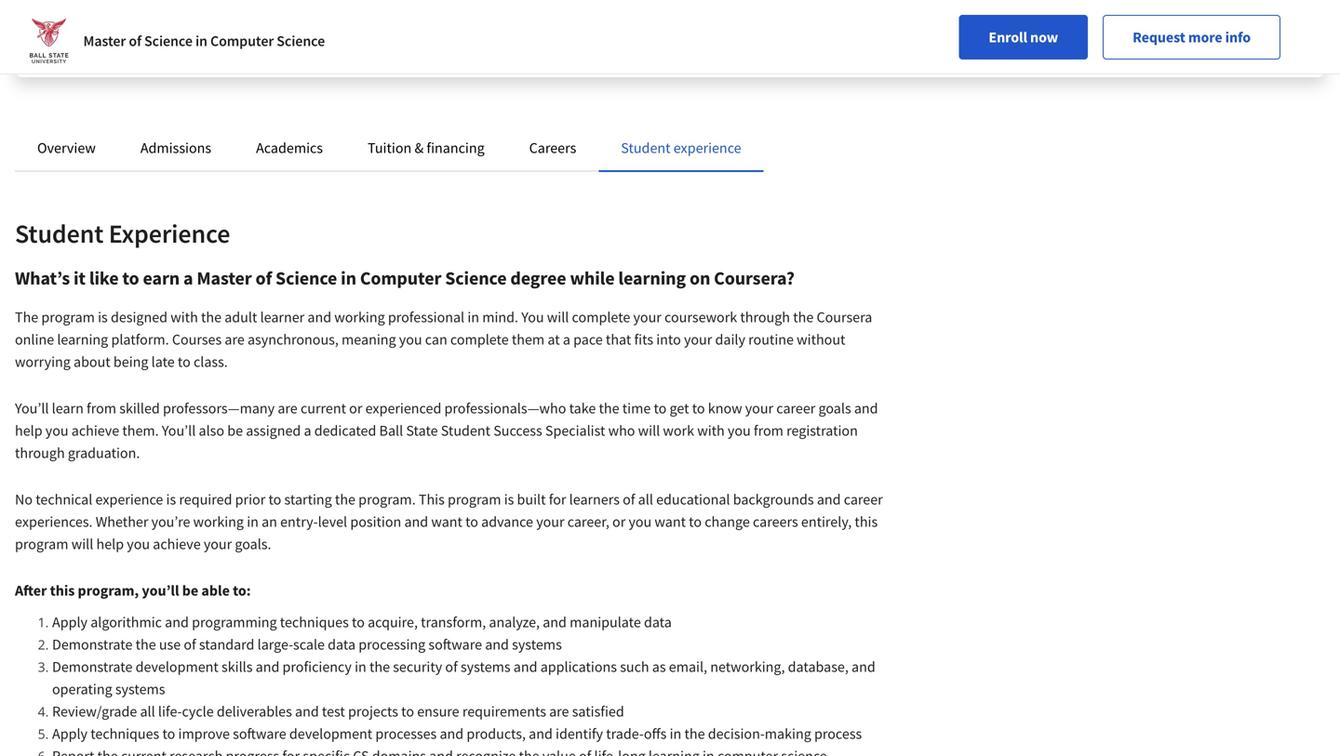Task type: vqa. For each thing, say whether or not it's contained in the screenshot.
"FROM"
yes



Task type: locate. For each thing, give the bounding box(es) containing it.
1 vertical spatial will
[[638, 422, 660, 440]]

with up courses
[[171, 308, 198, 327]]

1 vertical spatial this
[[50, 582, 75, 600]]

experience inside no technical experience is required prior to starting the program. this program is built for learners of all educational backgrounds and career experiences. whether you're working in an entry-level position and want to advance your career, or you want to change careers entirely, this program will help you achieve your goals.
[[95, 491, 163, 509]]

to up the processes
[[401, 703, 414, 721]]

1 vertical spatial with
[[697, 422, 725, 440]]

want down this
[[431, 513, 463, 532]]

cycle
[[182, 703, 214, 721]]

0 horizontal spatial be
[[182, 582, 198, 600]]

help inside no technical experience is required prior to starting the program. this program is built for learners of all educational backgrounds and career experiences. whether you're working in an entry-level position and want to advance your career, or you want to change careers entirely, this program will help you achieve your goals.
[[96, 535, 124, 554]]

on inside hands-on learning from anywhere, no travel required
[[1068, 19, 1082, 35]]

2 want from the left
[[655, 513, 686, 532]]

2 horizontal spatial student
[[621, 139, 671, 157]]

student down professionals—who at the bottom left of the page
[[441, 422, 491, 440]]

demonstrate down algorithmic
[[52, 636, 133, 654]]

1 vertical spatial or
[[613, 513, 626, 532]]

your
[[633, 308, 662, 327], [684, 330, 712, 349], [745, 399, 774, 418], [536, 513, 565, 532], [204, 535, 232, 554]]

hands-on learning from anywhere, no travel required
[[1029, 19, 1268, 54]]

be inside you'll learn from skilled professors—many are current or experienced professionals—who take the time to get to know your career goals and help you achieve them. you'll also be assigned a dedicated ball state student success specialist who will work with you from registration through graduation.
[[227, 422, 243, 440]]

email,
[[669, 658, 707, 677]]

development down test
[[289, 725, 372, 744]]

master right ball state university logo on the top
[[83, 32, 126, 50]]

1 horizontal spatial with
[[697, 422, 725, 440]]

apply down review/grade
[[52, 725, 88, 744]]

working up meaning
[[334, 308, 385, 327]]

1 vertical spatial program
[[448, 491, 501, 509]]

is left built
[[504, 491, 514, 509]]

0 horizontal spatial a
[[183, 267, 193, 290]]

admissions link
[[140, 139, 211, 157]]

complete up pace
[[572, 308, 630, 327]]

success
[[494, 422, 542, 440]]

from left anywhere, in the top of the page
[[1132, 19, 1158, 35]]

work
[[663, 422, 694, 440]]

0 vertical spatial computer
[[210, 32, 274, 50]]

1 vertical spatial data
[[328, 636, 356, 654]]

techniques down review/grade
[[90, 725, 159, 744]]

time
[[622, 399, 651, 418]]

state
[[127, 19, 155, 35], [406, 422, 438, 440]]

0 vertical spatial from
[[1132, 19, 1158, 35]]

tuition & financing
[[368, 139, 485, 157]]

1 horizontal spatial is
[[166, 491, 176, 509]]

ball right by
[[104, 19, 125, 35]]

to down life-
[[162, 725, 175, 744]]

will up at
[[547, 308, 569, 327]]

1 horizontal spatial achieve
[[153, 535, 201, 554]]

systems up life-
[[115, 680, 165, 699]]

review/grade
[[52, 703, 137, 721]]

of right learners
[[623, 491, 635, 509]]

process
[[814, 725, 862, 744]]

0 vertical spatial career
[[777, 399, 816, 418]]

you'll left "also"
[[162, 422, 196, 440]]

want down educational
[[655, 513, 686, 532]]

learning right while
[[618, 267, 686, 290]]

your down for
[[536, 513, 565, 532]]

be left "able"
[[182, 582, 198, 600]]

professional
[[388, 308, 465, 327]]

to right late
[[178, 353, 191, 371]]

all left life-
[[140, 703, 155, 721]]

you'll
[[142, 582, 179, 600]]

on right the "now"
[[1068, 19, 1082, 35]]

1 vertical spatial through
[[15, 444, 65, 463]]

1 horizontal spatial complete
[[572, 308, 630, 327]]

this inside no technical experience is required prior to starting the program. this program is built for learners of all educational backgrounds and career experiences. whether you're working in an entry-level position and want to advance your career, or you want to change careers entirely, this program will help you achieve your goals.
[[855, 513, 878, 532]]

overview link
[[37, 139, 96, 157]]

or inside no technical experience is required prior to starting the program. this program is built for learners of all educational backgrounds and career experiences. whether you're working in an entry-level position and want to advance your career, or you want to change careers entirely, this program will help you achieve your goals.
[[613, 513, 626, 532]]

1 vertical spatial on
[[690, 267, 711, 290]]

1 vertical spatial a
[[563, 330, 571, 349]]

is up you're
[[166, 491, 176, 509]]

0 vertical spatial experience
[[674, 139, 742, 157]]

1 horizontal spatial help
[[96, 535, 124, 554]]

your up the fits
[[633, 308, 662, 327]]

0 vertical spatial state
[[127, 19, 155, 35]]

change
[[705, 513, 750, 532]]

0 horizontal spatial help
[[15, 422, 42, 440]]

to left acquire,
[[352, 613, 365, 632]]

academics
[[256, 139, 323, 157]]

1 horizontal spatial systems
[[461, 658, 511, 677]]

state left university
[[127, 19, 155, 35]]

a right at
[[563, 330, 571, 349]]

you'll left learn
[[15, 399, 49, 418]]

is
[[98, 308, 108, 327], [166, 491, 176, 509], [504, 491, 514, 509]]

career up registration
[[777, 399, 816, 418]]

will down time at the left
[[638, 422, 660, 440]]

standard
[[199, 636, 255, 654]]

student up what's
[[15, 217, 104, 250]]

student for student experience
[[15, 217, 104, 250]]

professors—many
[[163, 399, 275, 418]]

1 vertical spatial techniques
[[90, 725, 159, 744]]

with down know
[[697, 422, 725, 440]]

help inside you'll learn from skilled professors—many are current or experienced professionals—who take the time to get to know your career goals and help you achieve them. you'll also be assigned a dedicated ball state student success specialist who will work with you from registration through graduation.
[[15, 422, 42, 440]]

use
[[159, 636, 181, 654]]

science
[[144, 32, 193, 50], [277, 32, 325, 50], [276, 267, 337, 290], [445, 267, 507, 290]]

1 horizontal spatial learning
[[618, 267, 686, 290]]

1 vertical spatial career
[[844, 491, 883, 509]]

program inside the program is designed with the adult learner and working professional in mind. you will complete your coursework through the coursera online learning platform. courses are asynchronous, meaning you can complete them at a pace that fits into your daily routine without worrying about being late to class.
[[41, 308, 95, 327]]

ball inside you'll learn from skilled professors—many are current or experienced professionals—who take the time to get to know your career goals and help you achieve them. you'll also be assigned a dedicated ball state student success specialist who will work with you from registration through graduation.
[[379, 422, 403, 440]]

the up level
[[335, 491, 356, 509]]

built
[[517, 491, 546, 509]]

and inside the program is designed with the adult learner and working professional in mind. you will complete your coursework through the coursera online learning platform. courses are asynchronous, meaning you can complete them at a pace that fits into your daily routine without worrying about being late to class.
[[308, 308, 331, 327]]

working down prior
[[193, 513, 244, 532]]

coursera?
[[714, 267, 795, 290]]

0 vertical spatial will
[[547, 308, 569, 327]]

to left advance
[[466, 513, 478, 532]]

deliverables
[[217, 703, 292, 721]]

apply
[[52, 613, 88, 632], [52, 725, 88, 744]]

from left registration
[[754, 422, 784, 440]]

1 vertical spatial ball
[[379, 422, 403, 440]]

0 vertical spatial data
[[644, 613, 672, 632]]

program
[[41, 308, 95, 327], [448, 491, 501, 509], [15, 535, 68, 554]]

0 horizontal spatial master
[[83, 32, 126, 50]]

2 vertical spatial program
[[15, 535, 68, 554]]

1 want from the left
[[431, 513, 463, 532]]

on
[[1068, 19, 1082, 35], [690, 267, 711, 290]]

the up courses
[[201, 308, 222, 327]]

demonstrate
[[52, 636, 133, 654], [52, 658, 133, 677]]

0 vertical spatial apply
[[52, 613, 88, 632]]

a right the "earn"
[[183, 267, 193, 290]]

0 horizontal spatial systems
[[115, 680, 165, 699]]

required up you're
[[179, 491, 232, 509]]

systems up requirements
[[461, 658, 511, 677]]

will down experiences.
[[71, 535, 93, 554]]

0 vertical spatial working
[[334, 308, 385, 327]]

a down current
[[304, 422, 311, 440]]

achieve down you're
[[153, 535, 201, 554]]

1 horizontal spatial working
[[334, 308, 385, 327]]

from right learn
[[87, 399, 116, 418]]

you
[[521, 308, 544, 327]]

1 vertical spatial demonstrate
[[52, 658, 133, 677]]

0 vertical spatial ball
[[104, 19, 125, 35]]

academics link
[[256, 139, 323, 157]]

in inside the program is designed with the adult learner and working professional in mind. you will complete your coursework through the coursera online learning platform. courses are asynchronous, meaning you can complete them at a pace that fits into your daily routine without worrying about being late to class.
[[468, 308, 479, 327]]

0 vertical spatial achieve
[[71, 422, 119, 440]]

transform,
[[421, 613, 486, 632]]

1 vertical spatial complete
[[450, 330, 509, 349]]

0 horizontal spatial complete
[[450, 330, 509, 349]]

required inside hands-on learning from anywhere, no travel required
[[1029, 37, 1076, 54]]

techniques up 'scale'
[[280, 613, 349, 632]]

0 vertical spatial master
[[83, 32, 126, 50]]

are inside you'll learn from skilled professors—many are current or experienced professionals—who take the time to get to know your career goals and help you achieve them. you'll also be assigned a dedicated ball state student success specialist who will work with you from registration through graduation.
[[278, 399, 298, 418]]

help up no
[[15, 422, 42, 440]]

1 horizontal spatial want
[[655, 513, 686, 532]]

admissions
[[140, 139, 211, 157]]

this
[[855, 513, 878, 532], [50, 582, 75, 600]]

0 vertical spatial help
[[15, 422, 42, 440]]

are down adult on the left top
[[225, 330, 245, 349]]

achieve up the graduation.
[[71, 422, 119, 440]]

all left educational
[[638, 491, 653, 509]]

to up an
[[268, 491, 281, 509]]

0 vertical spatial or
[[349, 399, 362, 418]]

1 vertical spatial all
[[140, 703, 155, 721]]

0 horizontal spatial working
[[193, 513, 244, 532]]

1 vertical spatial experience
[[95, 491, 163, 509]]

0 horizontal spatial with
[[171, 308, 198, 327]]

master of science in computer science
[[83, 32, 325, 50]]

to left get
[[654, 399, 667, 418]]

you right "career,"
[[629, 513, 652, 532]]

ball state university logo image
[[30, 19, 68, 63]]

are inside apply algorithmic and programming techniques to acquire, transform, analyze, and manipulate data demonstrate the use of standard large-scale data processing software and systems demonstrate development skills and proficiency in the security of systems and applications such as email, networking, database, and operating systems review/grade all life-cycle deliverables and test projects to ensure requirements are satisfied apply techniques to improve software development processes and products, and identify trade-offs in the decision-making process
[[549, 703, 569, 721]]

1 horizontal spatial computer
[[360, 267, 442, 290]]

1 horizontal spatial required
[[1029, 37, 1076, 54]]

working inside no technical experience is required prior to starting the program. this program is built for learners of all educational backgrounds and career experiences. whether you're working in an entry-level position and want to advance your career, or you want to change careers entirely, this program will help you achieve your goals.
[[193, 513, 244, 532]]

1 horizontal spatial will
[[547, 308, 569, 327]]

the right 'offs'
[[685, 725, 705, 744]]

offs
[[644, 725, 667, 744]]

1 vertical spatial computer
[[360, 267, 442, 290]]

0 horizontal spatial software
[[233, 725, 286, 744]]

be right "also"
[[227, 422, 243, 440]]

to
[[122, 267, 139, 290], [178, 353, 191, 371], [654, 399, 667, 418], [692, 399, 705, 418], [268, 491, 281, 509], [466, 513, 478, 532], [689, 513, 702, 532], [352, 613, 365, 632], [401, 703, 414, 721], [162, 725, 175, 744]]

career inside you'll learn from skilled professors—many are current or experienced professionals—who take the time to get to know your career goals and help you achieve them. you'll also be assigned a dedicated ball state student success specialist who will work with you from registration through graduation.
[[777, 399, 816, 418]]

systems
[[512, 636, 562, 654], [461, 658, 511, 677], [115, 680, 165, 699]]

learning inside the program is designed with the adult learner and working professional in mind. you will complete your coursework through the coursera online learning platform. courses are asynchronous, meaning you can complete them at a pace that fits into your daily routine without worrying about being late to class.
[[57, 330, 108, 349]]

1 vertical spatial apply
[[52, 725, 88, 744]]

program down experiences.
[[15, 535, 68, 554]]

it
[[74, 267, 86, 290]]

demonstrate up operating
[[52, 658, 133, 677]]

0 horizontal spatial or
[[349, 399, 362, 418]]

with inside the program is designed with the adult learner and working professional in mind. you will complete your coursework through the coursera online learning platform. courses are asynchronous, meaning you can complete them at a pace that fits into your daily routine without worrying about being late to class.
[[171, 308, 198, 327]]

1 horizontal spatial this
[[855, 513, 878, 532]]

what's it like to earn a master of science in computer science degree while learning on coursera?
[[15, 267, 795, 290]]

now
[[1031, 28, 1058, 47]]

working inside the program is designed with the adult learner and working professional in mind. you will complete your coursework through the coursera online learning platform. courses are asynchronous, meaning you can complete them at a pace that fits into your daily routine without worrying about being late to class.
[[334, 308, 385, 327]]

0 vertical spatial required
[[1029, 37, 1076, 54]]

student inside you'll learn from skilled professors—many are current or experienced professionals—who take the time to get to know your career goals and help you achieve them. you'll also be assigned a dedicated ball state student success specialist who will work with you from registration through graduation.
[[441, 422, 491, 440]]

2 horizontal spatial a
[[563, 330, 571, 349]]

2 vertical spatial will
[[71, 535, 93, 554]]

2 horizontal spatial are
[[549, 703, 569, 721]]

complete down mind. on the left top of page
[[450, 330, 509, 349]]

of
[[129, 32, 141, 50], [256, 267, 272, 290], [623, 491, 635, 509], [184, 636, 196, 654], [445, 658, 458, 677]]

required down hands-
[[1029, 37, 1076, 54]]

the down processing
[[370, 658, 390, 677]]

2 vertical spatial student
[[441, 422, 491, 440]]

of up "learner"
[[256, 267, 272, 290]]

master up adult on the left top
[[197, 267, 252, 290]]

0 vertical spatial development
[[136, 658, 219, 677]]

2 vertical spatial systems
[[115, 680, 165, 699]]

by
[[88, 19, 101, 35]]

learn
[[52, 399, 84, 418]]

techniques
[[280, 613, 349, 632], [90, 725, 159, 744]]

this
[[419, 491, 445, 509]]

anywhere,
[[1161, 19, 1218, 35]]

experiences.
[[15, 513, 93, 532]]

1 horizontal spatial career
[[844, 491, 883, 509]]

state down experienced
[[406, 422, 438, 440]]

1 vertical spatial state
[[406, 422, 438, 440]]

0 vertical spatial program
[[41, 308, 95, 327]]

the up without
[[793, 308, 814, 327]]

student right careers link
[[621, 139, 671, 157]]

data up as
[[644, 613, 672, 632]]

1 horizontal spatial data
[[644, 613, 672, 632]]

help
[[15, 422, 42, 440], [96, 535, 124, 554]]

are up assigned
[[278, 399, 298, 418]]

can
[[425, 330, 447, 349]]

0 horizontal spatial achieve
[[71, 422, 119, 440]]

online
[[15, 330, 54, 349]]

1 horizontal spatial are
[[278, 399, 298, 418]]

2 horizontal spatial from
[[1132, 19, 1158, 35]]

learning up about
[[57, 330, 108, 349]]

ball down experienced
[[379, 422, 403, 440]]

for
[[549, 491, 566, 509]]

ball
[[104, 19, 125, 35], [379, 422, 403, 440]]

program up online
[[41, 308, 95, 327]]

0 horizontal spatial required
[[179, 491, 232, 509]]

0 vertical spatial on
[[1068, 19, 1082, 35]]

software down transform,
[[429, 636, 482, 654]]

or up dedicated
[[349, 399, 362, 418]]

prior
[[235, 491, 266, 509]]

0 vertical spatial complete
[[572, 308, 630, 327]]

0 vertical spatial all
[[638, 491, 653, 509]]

you left can
[[399, 330, 422, 349]]

the up the who
[[599, 399, 620, 418]]

master
[[83, 32, 126, 50], [197, 267, 252, 290]]

0 vertical spatial software
[[429, 636, 482, 654]]

are inside the program is designed with the adult learner and working professional in mind. you will complete your coursework through the coursera online learning platform. courses are asynchronous, meaning you can complete them at a pace that fits into your daily routine without worrying about being late to class.
[[225, 330, 245, 349]]

data right 'scale'
[[328, 636, 356, 654]]

2 vertical spatial are
[[549, 703, 569, 721]]

1 horizontal spatial all
[[638, 491, 653, 509]]

career,
[[568, 513, 610, 532]]

goals
[[819, 399, 851, 418]]

like
[[89, 267, 119, 290]]

degree
[[510, 267, 566, 290]]

test
[[322, 703, 345, 721]]

this right entirely,
[[855, 513, 878, 532]]

0 horizontal spatial want
[[431, 513, 463, 532]]

through up routine
[[740, 308, 790, 327]]

2 horizontal spatial will
[[638, 422, 660, 440]]

help down whether
[[96, 535, 124, 554]]

this right after
[[50, 582, 75, 600]]

programming
[[192, 613, 277, 632]]

0 vertical spatial demonstrate
[[52, 636, 133, 654]]

learning left the request
[[1085, 19, 1130, 35]]

development down use
[[136, 658, 219, 677]]

your inside you'll learn from skilled professors—many are current or experienced professionals—who take the time to get to know your career goals and help you achieve them. you'll also be assigned a dedicated ball state student success specialist who will work with you from registration through graduation.
[[745, 399, 774, 418]]

you'll learn from skilled professors—many are current or experienced professionals—who take the time to get to know your career goals and help you achieve them. you'll also be assigned a dedicated ball state student success specialist who will work with you from registration through graduation.
[[15, 399, 878, 463]]

1 vertical spatial development
[[289, 725, 372, 744]]

request more info button
[[1103, 15, 1281, 60]]

them.
[[122, 422, 159, 440]]

apply algorithmic and programming techniques to acquire, transform, analyze, and manipulate data demonstrate the use of standard large-scale data processing software and systems demonstrate development skills and proficiency in the security of systems and applications such as email, networking, database, and operating systems review/grade all life-cycle deliverables and test projects to ensure requirements are satisfied apply techniques to improve software development processes and products, and identify trade-offs in the decision-making process
[[52, 613, 876, 744]]

courses
[[172, 330, 222, 349]]

requirements
[[462, 703, 546, 721]]

from inside hands-on learning from anywhere, no travel required
[[1132, 19, 1158, 35]]

1 vertical spatial achieve
[[153, 535, 201, 554]]

info
[[1226, 28, 1251, 47]]

1 horizontal spatial a
[[304, 422, 311, 440]]

0 vertical spatial through
[[740, 308, 790, 327]]

through up no
[[15, 444, 65, 463]]

be
[[227, 422, 243, 440], [182, 582, 198, 600]]

a
[[183, 267, 193, 290], [563, 330, 571, 349], [304, 422, 311, 440]]

applications
[[541, 658, 617, 677]]

1 horizontal spatial from
[[754, 422, 784, 440]]

0 horizontal spatial student
[[15, 217, 104, 250]]

without
[[797, 330, 846, 349]]

student experience
[[621, 139, 742, 157]]

2 horizontal spatial learning
[[1085, 19, 1130, 35]]

on up coursework
[[690, 267, 711, 290]]

apply down "program,"
[[52, 613, 88, 632]]

all
[[638, 491, 653, 509], [140, 703, 155, 721]]

or right "career,"
[[613, 513, 626, 532]]

0 horizontal spatial experience
[[95, 491, 163, 509]]

1 horizontal spatial development
[[289, 725, 372, 744]]

hands-
[[1029, 19, 1068, 35]]

is left "designed"
[[98, 308, 108, 327]]

career
[[777, 399, 816, 418], [844, 491, 883, 509]]

0 horizontal spatial through
[[15, 444, 65, 463]]

program up advance
[[448, 491, 501, 509]]

your down coursework
[[684, 330, 712, 349]]

satisfied
[[572, 703, 624, 721]]

coursera
[[817, 308, 873, 327]]

improve
[[178, 725, 230, 744]]

career up entirely,
[[844, 491, 883, 509]]

while
[[570, 267, 615, 290]]

1 horizontal spatial be
[[227, 422, 243, 440]]

0 vertical spatial techniques
[[280, 613, 349, 632]]



Task type: describe. For each thing, give the bounding box(es) containing it.
fits
[[634, 330, 653, 349]]

mind.
[[482, 308, 519, 327]]

making
[[765, 725, 812, 744]]

or inside you'll learn from skilled professors—many are current or experienced professionals—who take the time to get to know your career goals and help you achieve them. you'll also be assigned a dedicated ball state student success specialist who will work with you from registration through graduation.
[[349, 399, 362, 418]]

networking,
[[710, 658, 785, 677]]

to inside the program is designed with the adult learner and working professional in mind. you will complete your coursework through the coursera online learning platform. courses are asynchronous, meaning you can complete them at a pace that fits into your daily routine without worrying about being late to class.
[[178, 353, 191, 371]]

worrying
[[15, 353, 71, 371]]

achieve inside no technical experience is required prior to starting the program. this program is built for learners of all educational backgrounds and career experiences. whether you're working in an entry-level position and want to advance your career, or you want to change careers entirely, this program will help you achieve your goals.
[[153, 535, 201, 554]]

the program is designed with the adult learner and working professional in mind. you will complete your coursework through the coursera online learning platform. courses are asynchronous, meaning you can complete them at a pace that fits into your daily routine without worrying about being late to class.
[[15, 308, 873, 371]]

current
[[301, 399, 346, 418]]

1 demonstrate from the top
[[52, 636, 133, 654]]

designed
[[111, 308, 168, 327]]

financing
[[427, 139, 485, 157]]

0 horizontal spatial techniques
[[90, 725, 159, 744]]

professionals—who
[[445, 399, 566, 418]]

0 horizontal spatial this
[[50, 582, 75, 600]]

you down learn
[[45, 422, 68, 440]]

get
[[670, 399, 689, 418]]

will inside you'll learn from skilled professors—many are current or experienced professionals—who take the time to get to know your career goals and help you achieve them. you'll also be assigned a dedicated ball state student success specialist who will work with you from registration through graduation.
[[638, 422, 660, 440]]

2 apply from the top
[[52, 725, 88, 744]]

0 vertical spatial a
[[183, 267, 193, 290]]

through inside you'll learn from skilled professors—many are current or experienced professionals—who take the time to get to know your career goals and help you achieve them. you'll also be assigned a dedicated ball state student success specialist who will work with you from registration through graduation.
[[15, 444, 65, 463]]

to:
[[233, 582, 251, 600]]

student experience
[[15, 217, 230, 250]]

program.
[[359, 491, 416, 509]]

you down whether
[[127, 535, 150, 554]]

enroll now
[[989, 28, 1058, 47]]

you inside the program is designed with the adult learner and working professional in mind. you will complete your coursework through the coursera online learning platform. courses are asynchronous, meaning you can complete them at a pace that fits into your daily routine without worrying about being late to class.
[[399, 330, 422, 349]]

careers link
[[529, 139, 576, 157]]

skills
[[222, 658, 253, 677]]

daily
[[715, 330, 746, 349]]

after
[[15, 582, 47, 600]]

to right get
[[692, 399, 705, 418]]

1 horizontal spatial experience
[[674, 139, 742, 157]]

earn
[[143, 267, 180, 290]]

about
[[74, 353, 111, 371]]

of right use
[[184, 636, 196, 654]]

entirely,
[[801, 513, 852, 532]]

assigned
[[246, 422, 301, 440]]

experienced
[[365, 399, 442, 418]]

life-
[[158, 703, 182, 721]]

scale
[[293, 636, 325, 654]]

routine
[[749, 330, 794, 349]]

a inside the program is designed with the adult learner and working professional in mind. you will complete your coursework through the coursera online learning platform. courses are asynchronous, meaning you can complete them at a pace that fits into your daily routine without worrying about being late to class.
[[563, 330, 571, 349]]

entry-
[[280, 513, 318, 532]]

1 apply from the top
[[52, 613, 88, 632]]

0 horizontal spatial development
[[136, 658, 219, 677]]

registration
[[787, 422, 858, 440]]

your left goals.
[[204, 535, 232, 554]]

0 vertical spatial systems
[[512, 636, 562, 654]]

state inside you'll learn from skilled professors—many are current or experienced professionals—who take the time to get to know your career goals and help you achieve them. you'll also be assigned a dedicated ball state student success specialist who will work with you from registration through graduation.
[[406, 422, 438, 440]]

identify
[[556, 725, 603, 744]]

of inside no technical experience is required prior to starting the program. this program is built for learners of all educational backgrounds and career experiences. whether you're working in an entry-level position and want to advance your career, or you want to change careers entirely, this program will help you achieve your goals.
[[623, 491, 635, 509]]

is inside the program is designed with the adult learner and working professional in mind. you will complete your coursework through the coursera online learning platform. courses are asynchronous, meaning you can complete them at a pace that fits into your daily routine without worrying about being late to class.
[[98, 308, 108, 327]]

enroll
[[989, 28, 1028, 47]]

request more info
[[1133, 28, 1251, 47]]

processing
[[359, 636, 426, 654]]

you down know
[[728, 422, 751, 440]]

1 vertical spatial you'll
[[162, 422, 196, 440]]

learner
[[260, 308, 305, 327]]

of right security on the left
[[445, 658, 458, 677]]

0 vertical spatial you'll
[[15, 399, 49, 418]]

will inside the program is designed with the adult learner and working professional in mind. you will complete your coursework through the coursera online learning platform. courses are asynchronous, meaning you can complete them at a pace that fits into your daily routine without worrying about being late to class.
[[547, 308, 569, 327]]

0 horizontal spatial ball
[[104, 19, 125, 35]]

in inside no technical experience is required prior to starting the program. this program is built for learners of all educational backgrounds and career experiences. whether you're working in an entry-level position and want to advance your career, or you want to change careers entirely, this program will help you achieve your goals.
[[247, 513, 259, 532]]

able
[[201, 582, 230, 600]]

adult
[[225, 308, 257, 327]]

as
[[652, 658, 666, 677]]

no
[[1220, 19, 1235, 35]]

decision-
[[708, 725, 765, 744]]

1 horizontal spatial software
[[429, 636, 482, 654]]

university
[[158, 19, 213, 35]]

required inside no technical experience is required prior to starting the program. this program is built for learners of all educational backgrounds and career experiences. whether you're working in an entry-level position and want to advance your career, or you want to change careers entirely, this program will help you achieve your goals.
[[179, 491, 232, 509]]

also
[[199, 422, 224, 440]]

the
[[15, 308, 38, 327]]

educational
[[656, 491, 730, 509]]

of right by
[[129, 32, 141, 50]]

projects
[[348, 703, 398, 721]]

no
[[15, 491, 33, 509]]

0 horizontal spatial state
[[127, 19, 155, 35]]

into
[[656, 330, 681, 349]]

and inside you'll learn from skilled professors—many are current or experienced professionals—who take the time to get to know your career goals and help you achieve them. you'll also be assigned a dedicated ball state student success specialist who will work with you from registration through graduation.
[[854, 399, 878, 418]]

experience
[[109, 217, 230, 250]]

learning inside hands-on learning from anywhere, no travel required
[[1085, 19, 1130, 35]]

all inside apply algorithmic and programming techniques to acquire, transform, analyze, and manipulate data demonstrate the use of standard large-scale data processing software and systems demonstrate development skills and proficiency in the security of systems and applications such as email, networking, database, and operating systems review/grade all life-cycle deliverables and test projects to ensure requirements are satisfied apply techniques to improve software development processes and products, and identify trade-offs in the decision-making process
[[140, 703, 155, 721]]

request
[[1133, 28, 1186, 47]]

a inside you'll learn from skilled professors—many are current or experienced professionals—who take the time to get to know your career goals and help you achieve them. you'll also be assigned a dedicated ball state student success specialist who will work with you from registration through graduation.
[[304, 422, 311, 440]]

to down educational
[[689, 513, 702, 532]]

the left use
[[136, 636, 156, 654]]

student for student experience
[[621, 139, 671, 157]]

to right like
[[122, 267, 139, 290]]

position
[[350, 513, 401, 532]]

starting
[[284, 491, 332, 509]]

the inside you'll learn from skilled professors—many are current or experienced professionals—who take the time to get to know your career goals and help you achieve them. you'll also be assigned a dedicated ball state student success specialist who will work with you from registration through graduation.
[[599, 399, 620, 418]]

more
[[1189, 28, 1223, 47]]

acquire,
[[368, 613, 418, 632]]

2 horizontal spatial is
[[504, 491, 514, 509]]

1 vertical spatial systems
[[461, 658, 511, 677]]

coursework
[[665, 308, 737, 327]]

career inside no technical experience is required prior to starting the program. this program is built for learners of all educational backgrounds and career experiences. whether you're working in an entry-level position and want to advance your career, or you want to change careers entirely, this program will help you achieve your goals.
[[844, 491, 883, 509]]

will inside no technical experience is required prior to starting the program. this program is built for learners of all educational backgrounds and career experiences. whether you're working in an entry-level position and want to advance your career, or you want to change careers entirely, this program will help you achieve your goals.
[[71, 535, 93, 554]]

&
[[415, 139, 424, 157]]

graduation.
[[68, 444, 140, 463]]

0 horizontal spatial computer
[[210, 32, 274, 50]]

1 vertical spatial learning
[[618, 267, 686, 290]]

advance
[[481, 513, 533, 532]]

the inside no technical experience is required prior to starting the program. this program is built for learners of all educational backgrounds and career experiences. whether you're working in an entry-level position and want to advance your career, or you want to change careers entirely, this program will help you achieve your goals.
[[335, 491, 356, 509]]

being
[[113, 353, 148, 371]]

tuition
[[368, 139, 412, 157]]

2 demonstrate from the top
[[52, 658, 133, 677]]

analyze,
[[489, 613, 540, 632]]

backgrounds
[[733, 491, 814, 509]]

enroll now button
[[959, 15, 1088, 60]]

class.
[[194, 353, 228, 371]]

you're
[[151, 513, 190, 532]]

through inside the program is designed with the adult learner and working professional in mind. you will complete your coursework through the coursera online learning platform. courses are asynchronous, meaning you can complete them at a pace that fits into your daily routine without worrying about being late to class.
[[740, 308, 790, 327]]

what's
[[15, 267, 70, 290]]

1 vertical spatial be
[[182, 582, 198, 600]]

achieve inside you'll learn from skilled professors—many are current or experienced professionals—who take the time to get to know your career goals and help you achieve them. you'll also be assigned a dedicated ball state student success specialist who will work with you from registration through graduation.
[[71, 422, 119, 440]]

2 vertical spatial from
[[754, 422, 784, 440]]

ensure
[[417, 703, 459, 721]]

meaning
[[342, 330, 396, 349]]

skilled
[[119, 399, 160, 418]]

0 horizontal spatial data
[[328, 636, 356, 654]]

specialist
[[545, 422, 605, 440]]

learners
[[569, 491, 620, 509]]

all inside no technical experience is required prior to starting the program. this program is built for learners of all educational backgrounds and career experiences. whether you're working in an entry-level position and want to advance your career, or you want to change careers entirely, this program will help you achieve your goals.
[[638, 491, 653, 509]]

0 horizontal spatial from
[[87, 399, 116, 418]]

with inside you'll learn from skilled professors—many are current or experienced professionals—who take the time to get to know your career goals and help you achieve them. you'll also be assigned a dedicated ball state student success specialist who will work with you from registration through graduation.
[[697, 422, 725, 440]]

them
[[512, 330, 545, 349]]

products,
[[467, 725, 526, 744]]

1 horizontal spatial master
[[197, 267, 252, 290]]



